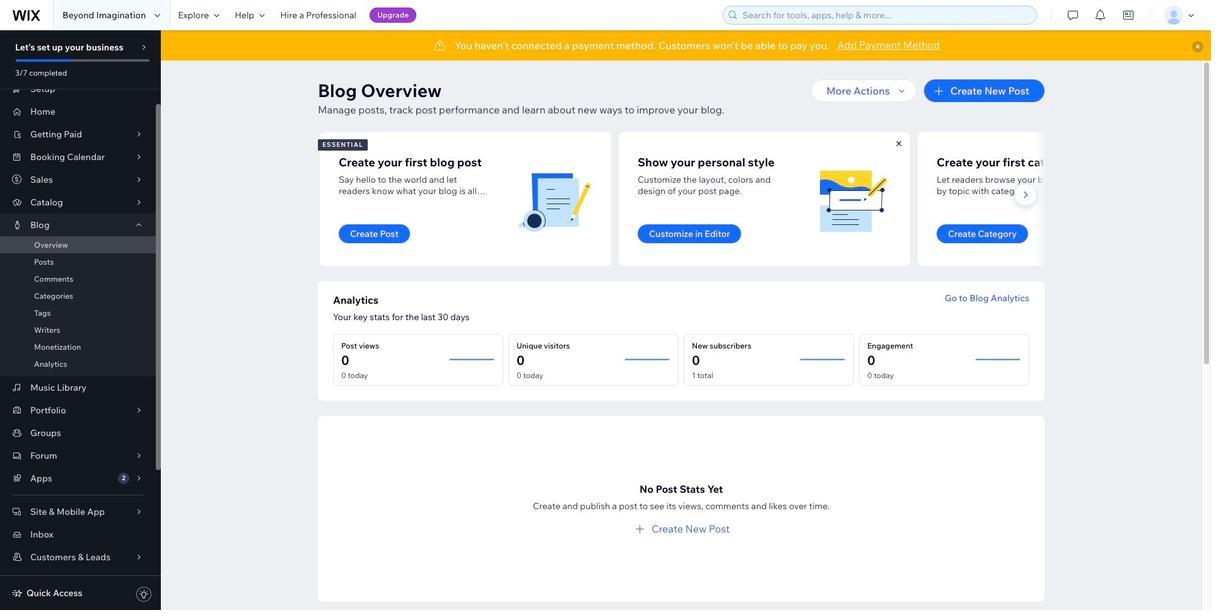 Task type: vqa. For each thing, say whether or not it's contained in the screenshot.
Blog Overview.Dealer.Create First Post.Title IMAGE
yes



Task type: locate. For each thing, give the bounding box(es) containing it.
blog overview.dealer.create first post.title image
[[517, 162, 593, 237]]

list
[[318, 133, 1210, 266]]

Search for tools, apps, help & more... field
[[739, 6, 1033, 24]]

alert
[[161, 30, 1212, 61]]



Task type: describe. For each thing, give the bounding box(es) containing it.
sidebar element
[[0, 30, 161, 611]]

blog overview.dealer.customize post page.title image
[[816, 162, 892, 237]]



